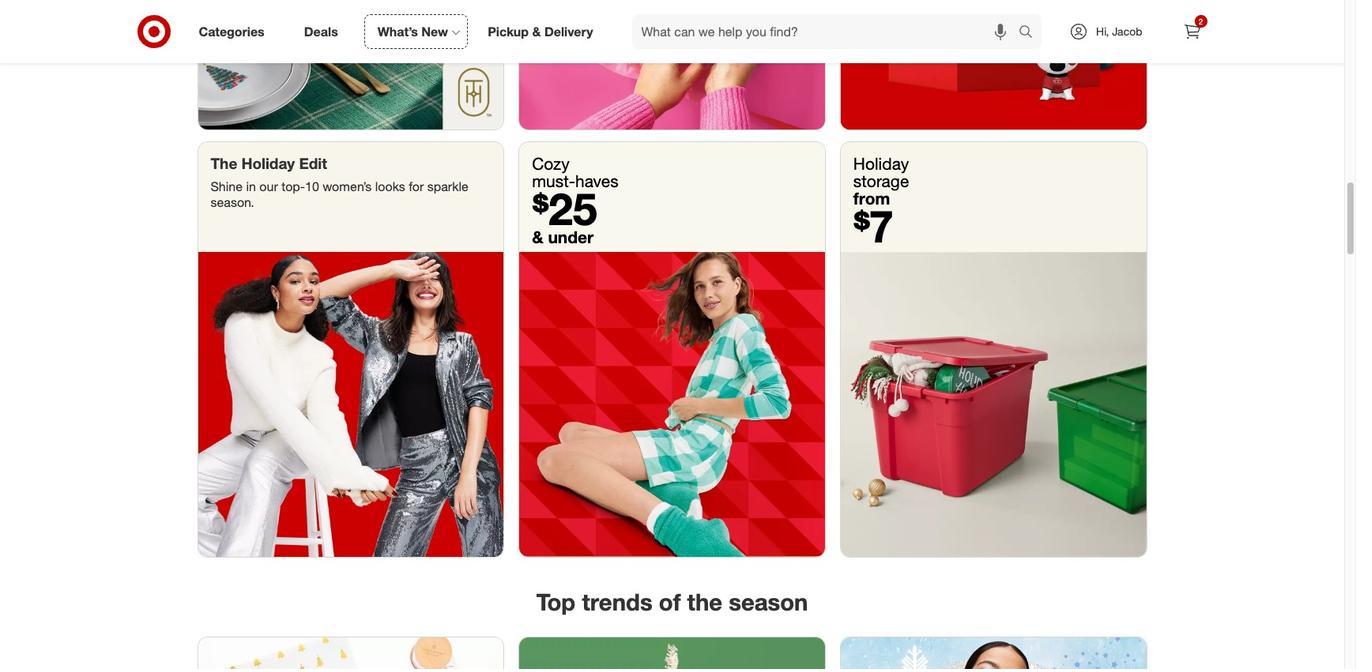 Task type: locate. For each thing, give the bounding box(es) containing it.
what's new link
[[364, 14, 468, 49]]

pickup & delivery link
[[475, 14, 613, 49]]

from
[[854, 188, 891, 209]]

haves
[[576, 171, 619, 191]]

sparkle
[[428, 179, 469, 195]]

season
[[729, 589, 808, 617]]

shine
[[211, 179, 243, 195]]

1 vertical spatial &
[[532, 227, 544, 247]]

what's
[[378, 23, 418, 39]]

&
[[533, 23, 541, 39], [532, 227, 544, 247]]

season.
[[211, 195, 254, 211]]

& right pickup
[[533, 23, 541, 39]]

0 vertical spatial &
[[533, 23, 541, 39]]

2 & from the top
[[532, 227, 544, 247]]

holiday up our
[[242, 154, 295, 172]]

2
[[1199, 17, 1204, 26]]

holiday storage from
[[854, 153, 910, 209]]

categories link
[[185, 14, 284, 49]]

holiday inside holiday storage from
[[854, 153, 910, 174]]

holiday up from
[[854, 153, 910, 174]]

0 horizontal spatial holiday
[[242, 154, 295, 172]]

top
[[537, 589, 576, 617]]

looks
[[375, 179, 405, 195]]

10
[[305, 179, 319, 195]]

$25
[[532, 182, 597, 235]]

the
[[688, 589, 723, 617]]

& left under
[[532, 227, 544, 247]]

jacob
[[1113, 25, 1143, 38]]

holiday
[[854, 153, 910, 174], [242, 154, 295, 172]]

the
[[211, 154, 237, 172]]

pickup
[[488, 23, 529, 39]]

1 horizontal spatial holiday
[[854, 153, 910, 174]]



Task type: vqa. For each thing, say whether or not it's contained in the screenshot.
Seating
no



Task type: describe. For each thing, give the bounding box(es) containing it.
women's
[[323, 179, 372, 195]]

the holiday edit shine in our top-10 women's looks for sparkle season.
[[211, 154, 469, 211]]

What can we help you find? suggestions appear below search field
[[632, 14, 1023, 49]]

$7
[[854, 199, 894, 253]]

holiday inside the holiday edit shine in our top-10 women's looks for sparkle season.
[[242, 154, 295, 172]]

trends
[[582, 589, 653, 617]]

for
[[409, 179, 424, 195]]

search button
[[1012, 14, 1050, 52]]

hi,
[[1097, 25, 1110, 38]]

categories
[[199, 23, 265, 39]]

new
[[422, 23, 448, 39]]

& under
[[532, 227, 594, 247]]

search
[[1012, 25, 1050, 41]]

deals
[[304, 23, 338, 39]]

top-
[[282, 179, 305, 195]]

storage
[[854, 171, 910, 191]]

must-
[[532, 171, 576, 191]]

in
[[246, 179, 256, 195]]

2 link
[[1175, 14, 1210, 49]]

delivery
[[545, 23, 593, 39]]

hi, jacob
[[1097, 25, 1143, 38]]

under
[[548, 227, 594, 247]]

cozy must-haves
[[532, 153, 619, 191]]

top trends of the season
[[537, 589, 808, 617]]

deals link
[[291, 14, 358, 49]]

pickup & delivery
[[488, 23, 593, 39]]

of
[[659, 589, 681, 617]]

edit
[[299, 154, 327, 172]]

cozy
[[532, 153, 570, 174]]

1 & from the top
[[533, 23, 541, 39]]

our
[[260, 179, 278, 195]]

what's new
[[378, 23, 448, 39]]



